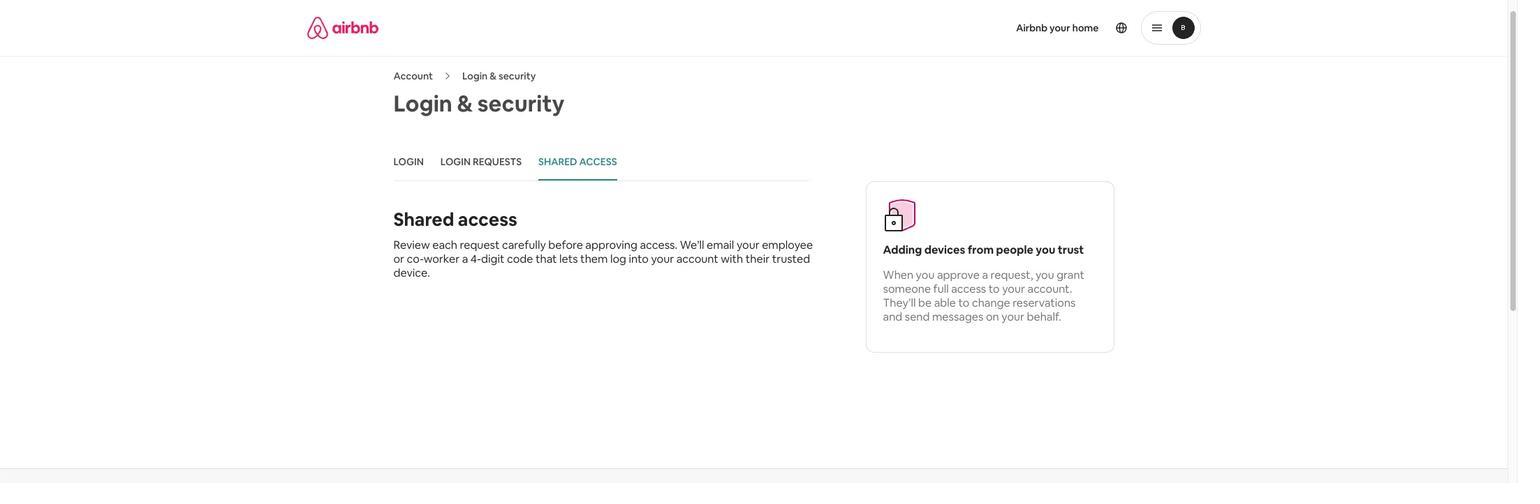 Task type: vqa. For each thing, say whether or not it's contained in the screenshot.
Zoom in 'icon'
no



Task type: describe. For each thing, give the bounding box(es) containing it.
trust
[[1058, 243, 1084, 258]]

approving
[[585, 238, 637, 253]]

a inside shared access review each request carefully before approving access. we'll email your employee or co-worker a 4-digit code that lets them log into your account with their trusted device.
[[462, 252, 468, 267]]

login requests
[[440, 156, 522, 168]]

or
[[393, 252, 404, 267]]

with
[[721, 252, 743, 267]]

digit
[[481, 252, 504, 267]]

4-
[[471, 252, 481, 267]]

account
[[676, 252, 718, 267]]

adding devices from people you trust
[[883, 243, 1084, 258]]

0 vertical spatial security
[[499, 70, 536, 82]]

1 vertical spatial &
[[457, 89, 473, 118]]

1 horizontal spatial to
[[989, 282, 1000, 297]]

request
[[460, 238, 500, 253]]

you left trust
[[1036, 243, 1055, 258]]

home
[[1072, 22, 1099, 34]]

when
[[883, 268, 913, 283]]

access
[[579, 156, 617, 168]]

access inside shared access review each request carefully before approving access. we'll email your employee or co-worker a 4-digit code that lets them log into your account with their trusted device.
[[458, 208, 517, 232]]

from
[[968, 243, 994, 258]]

account
[[393, 70, 433, 82]]

access inside when you approve a request, you grant someone full access to your account. they'll be able to change reservations and send messages on your behalf.
[[951, 282, 986, 297]]

tab list containing login
[[393, 145, 809, 182]]

profile element
[[771, 0, 1201, 56]]

0 horizontal spatial login
[[393, 89, 452, 118]]

you left grant
[[1036, 268, 1054, 283]]

carefully
[[502, 238, 546, 253]]

before
[[548, 238, 583, 253]]

people
[[996, 243, 1033, 258]]

devices
[[924, 243, 965, 258]]

they'll
[[883, 296, 916, 311]]

login requests button
[[440, 145, 522, 181]]

grant
[[1057, 268, 1084, 283]]

co-
[[407, 252, 424, 267]]

reservations
[[1013, 296, 1076, 311]]

0 vertical spatial &
[[490, 70, 496, 82]]

0 horizontal spatial to
[[958, 296, 970, 311]]

shared access review each request carefully before approving access. we'll email your employee or co-worker a 4-digit code that lets them log into your account with their trusted device.
[[393, 208, 813, 281]]

shared access
[[538, 156, 617, 168]]

each
[[432, 238, 457, 253]]

when you approve a request, you grant someone full access to your account. they'll be able to change reservations and send messages on your behalf.
[[883, 268, 1084, 325]]

be
[[918, 296, 932, 311]]

them
[[580, 252, 608, 267]]

able
[[934, 296, 956, 311]]



Task type: locate. For each thing, give the bounding box(es) containing it.
approve
[[937, 268, 980, 283]]

access
[[458, 208, 517, 232], [951, 282, 986, 297]]

adding
[[883, 243, 922, 258]]

0 vertical spatial login & security
[[462, 70, 536, 82]]

shared
[[538, 156, 577, 168]]

you
[[1036, 243, 1055, 258], [916, 268, 935, 283], [1036, 268, 1054, 283]]

code
[[507, 252, 533, 267]]

login right account
[[462, 70, 488, 82]]

request,
[[991, 268, 1033, 283]]

to right able
[[958, 296, 970, 311]]

we'll
[[680, 238, 704, 253]]

login & security
[[462, 70, 536, 82], [393, 89, 564, 118]]

2 login from the left
[[440, 156, 471, 168]]

shared access button
[[538, 145, 617, 181]]

a down adding devices from people you trust
[[982, 268, 988, 283]]

that
[[536, 252, 557, 267]]

employee
[[762, 238, 813, 253]]

1 horizontal spatial login
[[440, 156, 471, 168]]

log
[[610, 252, 626, 267]]

1 login from the left
[[393, 156, 424, 168]]

1 horizontal spatial access
[[951, 282, 986, 297]]

1 horizontal spatial &
[[490, 70, 496, 82]]

send
[[905, 310, 930, 325]]

access.
[[640, 238, 677, 253]]

review
[[393, 238, 430, 253]]

airbnb your home link
[[1008, 13, 1107, 43]]

and
[[883, 310, 902, 325]]

email
[[707, 238, 734, 253]]

requests
[[473, 156, 522, 168]]

login for login requests
[[440, 156, 471, 168]]

access up request
[[458, 208, 517, 232]]

&
[[490, 70, 496, 82], [457, 89, 473, 118]]

1 horizontal spatial a
[[982, 268, 988, 283]]

1 vertical spatial login
[[393, 89, 452, 118]]

login down the account link
[[393, 89, 452, 118]]

airbnb your home
[[1016, 22, 1099, 34]]

your inside the profile 'element'
[[1050, 22, 1070, 34]]

login
[[393, 156, 424, 168], [440, 156, 471, 168]]

login up "shared"
[[393, 156, 424, 168]]

tab list
[[393, 145, 809, 182]]

messages
[[932, 310, 983, 325]]

full
[[933, 282, 949, 297]]

you right when
[[916, 268, 935, 283]]

login
[[462, 70, 488, 82], [393, 89, 452, 118]]

0 vertical spatial login
[[462, 70, 488, 82]]

on
[[986, 310, 999, 325]]

access right full
[[951, 282, 986, 297]]

to
[[989, 282, 1000, 297], [958, 296, 970, 311]]

0 horizontal spatial &
[[457, 89, 473, 118]]

worker
[[424, 252, 460, 267]]

someone
[[883, 282, 931, 297]]

a
[[462, 252, 468, 267], [982, 268, 988, 283]]

to up on
[[989, 282, 1000, 297]]

1 horizontal spatial login
[[462, 70, 488, 82]]

1 vertical spatial security
[[477, 89, 564, 118]]

trusted
[[772, 252, 810, 267]]

login for login
[[393, 156, 424, 168]]

login button
[[393, 145, 424, 181]]

0 vertical spatial access
[[458, 208, 517, 232]]

1 vertical spatial access
[[951, 282, 986, 297]]

a inside when you approve a request, you grant someone full access to your account. they'll be able to change reservations and send messages on your behalf.
[[982, 268, 988, 283]]

account.
[[1028, 282, 1072, 297]]

change
[[972, 296, 1010, 311]]

airbnb
[[1016, 22, 1048, 34]]

0 horizontal spatial access
[[458, 208, 517, 232]]

0 vertical spatial a
[[462, 252, 468, 267]]

your
[[1050, 22, 1070, 34], [737, 238, 760, 253], [651, 252, 674, 267], [1002, 282, 1025, 297], [1001, 310, 1024, 325]]

lets
[[559, 252, 578, 267]]

security
[[499, 70, 536, 82], [477, 89, 564, 118]]

login inside "button"
[[440, 156, 471, 168]]

device.
[[393, 266, 430, 281]]

behalf.
[[1027, 310, 1061, 325]]

0 horizontal spatial a
[[462, 252, 468, 267]]

1 vertical spatial login & security
[[393, 89, 564, 118]]

into
[[629, 252, 649, 267]]

their
[[746, 252, 770, 267]]

login left requests
[[440, 156, 471, 168]]

a left 4-
[[462, 252, 468, 267]]

0 horizontal spatial login
[[393, 156, 424, 168]]

shared
[[393, 208, 454, 232]]

1 vertical spatial a
[[982, 268, 988, 283]]

account link
[[393, 70, 433, 82]]



